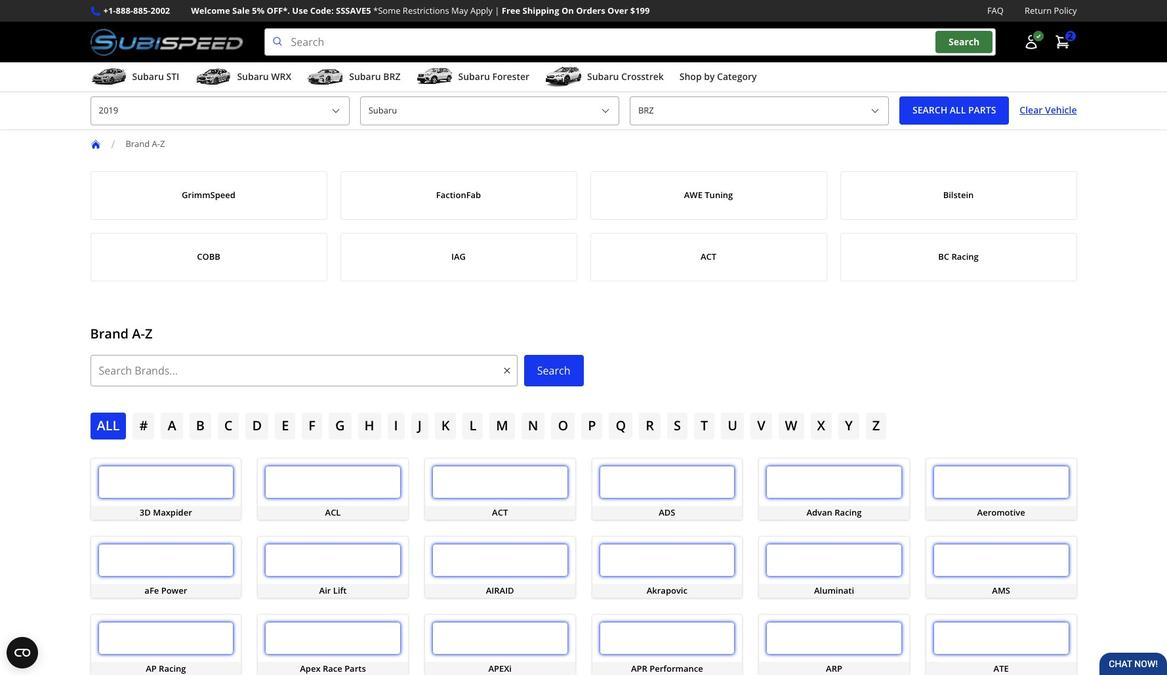 Task type: describe. For each thing, give the bounding box(es) containing it.
u
[[728, 417, 738, 434]]

i
[[394, 417, 398, 434]]

apply
[[470, 5, 493, 16]]

h button
[[358, 413, 381, 439]]

afe
[[145, 584, 159, 596]]

j button
[[411, 413, 428, 439]]

subaru sti
[[132, 70, 179, 83]]

policy
[[1054, 5, 1077, 16]]

subaru for subaru sti
[[132, 70, 164, 83]]

akrapovic link
[[592, 536, 743, 598]]

0 horizontal spatial act link
[[424, 458, 576, 520]]

b button
[[189, 413, 211, 439]]

a subaru sti thumbnail image image
[[90, 67, 127, 87]]

apr performance link
[[592, 614, 743, 675]]

a subaru forester thumbnail image image
[[416, 67, 453, 87]]

k button
[[435, 413, 456, 439]]

bc racing link
[[840, 233, 1077, 281]]

welcome sale 5% off*. use code: sssave5
[[191, 5, 371, 16]]

lift
[[333, 584, 347, 596]]

all inside button
[[97, 417, 120, 434]]

i button
[[387, 413, 405, 439]]

cobb link
[[90, 233, 327, 281]]

all button
[[90, 413, 126, 439]]

c button
[[218, 413, 239, 439]]

u button
[[721, 413, 744, 439]]

awe tuning link
[[590, 171, 827, 220]]

e button
[[275, 413, 295, 439]]

restrictions
[[403, 5, 449, 16]]

apexi link
[[424, 614, 576, 675]]

ads
[[659, 506, 675, 518]]

orders
[[576, 5, 605, 16]]

0 vertical spatial z
[[160, 138, 165, 150]]

0 vertical spatial act
[[701, 251, 717, 262]]

race
[[323, 663, 342, 674]]

subispeed logo image
[[90, 28, 243, 56]]

sti
[[166, 70, 179, 83]]

arp
[[826, 663, 842, 674]]

search
[[913, 104, 948, 116]]

0 vertical spatial brand a-z
[[126, 138, 165, 150]]

select make image
[[600, 106, 611, 116]]

clear vehicle button
[[1020, 97, 1077, 125]]

shop
[[680, 70, 702, 83]]

wrx
[[271, 70, 291, 83]]

apex race parts link
[[257, 614, 409, 675]]

air lift
[[319, 584, 347, 596]]

akrapovic
[[647, 584, 688, 596]]

1 vertical spatial brand
[[90, 324, 129, 342]]

button image
[[1023, 34, 1039, 50]]

maxpider
[[153, 506, 192, 518]]

search button for 2 'button'
[[936, 31, 993, 53]]

arp link
[[759, 614, 910, 675]]

|
[[495, 5, 500, 16]]

subaru forester
[[458, 70, 530, 83]]

subaru for subaru wrx
[[237, 70, 269, 83]]

885-
[[133, 5, 151, 16]]

sssave5
[[336, 5, 371, 16]]

2
[[1068, 30, 1073, 42]]

888-
[[116, 5, 133, 16]]

over
[[608, 5, 628, 16]]

afe power
[[145, 584, 187, 596]]

3d maxpider
[[140, 506, 192, 518]]

faq
[[987, 5, 1004, 16]]

brz
[[383, 70, 401, 83]]

iag
[[451, 251, 466, 262]]

w button
[[779, 413, 804, 439]]

+1-
[[103, 5, 116, 16]]

1 vertical spatial search
[[537, 363, 571, 378]]

0 vertical spatial brand
[[126, 138, 150, 150]]

*some
[[373, 5, 401, 16]]

acl
[[325, 506, 341, 518]]

shop by category button
[[680, 65, 757, 91]]

ap
[[146, 663, 157, 674]]

factionfab
[[436, 189, 481, 201]]

z inside button
[[873, 417, 880, 434]]

free
[[502, 5, 520, 16]]

z button
[[866, 413, 887, 439]]

shop by category
[[680, 70, 757, 83]]

m button
[[490, 413, 515, 439]]

ate
[[994, 663, 1009, 674]]

clear vehicle
[[1020, 104, 1077, 116]]

advan racing link
[[759, 458, 910, 520]]

3d
[[140, 506, 151, 518]]

select year image
[[330, 106, 341, 116]]

home image
[[90, 139, 101, 149]]

iag link
[[340, 233, 577, 281]]

1 horizontal spatial search
[[949, 36, 980, 48]]

Select Model button
[[630, 97, 889, 125]]

3d maxpider link
[[90, 458, 242, 520]]

n
[[528, 417, 538, 434]]

air lift link
[[257, 536, 409, 598]]

l button
[[463, 413, 483, 439]]

aeromotive link
[[926, 458, 1077, 520]]

parts
[[968, 104, 996, 116]]

0 horizontal spatial z
[[145, 324, 152, 342]]

subaru brz
[[349, 70, 401, 83]]

0 vertical spatial a-
[[152, 138, 160, 150]]

racing for bc racing
[[952, 251, 979, 262]]

use
[[292, 5, 308, 16]]



Task type: vqa. For each thing, say whether or not it's contained in the screenshot.
Brake
no



Task type: locate. For each thing, give the bounding box(es) containing it.
clear input image
[[502, 366, 512, 376]]

apex
[[300, 663, 321, 674]]

a subaru wrx thumbnail image image
[[195, 67, 232, 87]]

1 vertical spatial search button
[[524, 355, 584, 387]]

awe
[[684, 189, 703, 201]]

1 vertical spatial act
[[492, 506, 508, 518]]

bilstein link
[[840, 171, 1077, 220]]

on
[[562, 5, 574, 16]]

o button
[[551, 413, 575, 439]]

1 horizontal spatial a-
[[152, 138, 160, 150]]

1 vertical spatial brand a-z
[[90, 324, 152, 342]]

1 horizontal spatial z
[[160, 138, 165, 150]]

0 horizontal spatial act
[[492, 506, 508, 518]]

2 horizontal spatial z
[[873, 417, 880, 434]]

act down the awe tuning link
[[701, 251, 717, 262]]

sale
[[232, 5, 250, 16]]

airaid link
[[424, 536, 576, 598]]

racing for ap racing
[[159, 663, 186, 674]]

vehicle
[[1045, 104, 1077, 116]]

subaru for subaru brz
[[349, 70, 381, 83]]

performance
[[650, 663, 703, 674]]

racing right advan
[[835, 506, 862, 518]]

racing right bc
[[952, 251, 979, 262]]

subaru for subaru crosstrek
[[587, 70, 619, 83]]

bc racing
[[938, 251, 979, 262]]

Search Brands... field
[[90, 355, 518, 387]]

1 horizontal spatial racing
[[835, 506, 862, 518]]

2 horizontal spatial racing
[[952, 251, 979, 262]]

a subaru brz thumbnail image image
[[307, 67, 344, 87]]

k
[[441, 417, 450, 434]]

subaru crosstrek button
[[545, 65, 664, 91]]

1 horizontal spatial act link
[[590, 233, 827, 281]]

1 vertical spatial a-
[[132, 324, 145, 342]]

f
[[309, 417, 316, 434]]

m
[[496, 417, 508, 434]]

racing right ap
[[159, 663, 186, 674]]

a button
[[161, 413, 183, 439]]

clear
[[1020, 104, 1043, 116]]

d button
[[246, 413, 268, 439]]

acl link
[[257, 458, 409, 520]]

x button
[[811, 413, 832, 439]]

subaru wrx
[[237, 70, 291, 83]]

act up airaid link
[[492, 506, 508, 518]]

r
[[646, 417, 654, 434]]

subaru crosstrek
[[587, 70, 664, 83]]

grimmspeed
[[182, 189, 235, 201]]

2 vertical spatial z
[[873, 417, 880, 434]]

0 horizontal spatial search
[[537, 363, 571, 378]]

e
[[282, 417, 289, 434]]

1 vertical spatial racing
[[835, 506, 862, 518]]

grimmspeed link
[[90, 171, 327, 220]]

aluminati link
[[759, 536, 910, 598]]

subaru up select make 'icon'
[[587, 70, 619, 83]]

bilstein
[[943, 189, 974, 201]]

all inside button
[[950, 104, 966, 116]]

tuning
[[705, 189, 733, 201]]

return policy link
[[1025, 4, 1077, 18]]

$199
[[630, 5, 650, 16]]

0 horizontal spatial a-
[[132, 324, 145, 342]]

c
[[224, 417, 233, 434]]

apr
[[631, 663, 647, 674]]

f button
[[302, 413, 322, 439]]

all left #
[[97, 417, 120, 434]]

0 horizontal spatial racing
[[159, 663, 186, 674]]

search input field
[[264, 28, 996, 56]]

racing inside 'link'
[[159, 663, 186, 674]]

r button
[[639, 413, 661, 439]]

ads link
[[592, 458, 743, 520]]

return
[[1025, 5, 1052, 16]]

/
[[111, 137, 115, 151]]

a subaru crosstrek thumbnail image image
[[545, 67, 582, 87]]

1 vertical spatial all
[[97, 417, 120, 434]]

s
[[674, 417, 681, 434]]

1 horizontal spatial search button
[[936, 31, 993, 53]]

search button down 'faq' link
[[936, 31, 993, 53]]

ams link
[[926, 536, 1077, 598]]

Select Make button
[[360, 97, 619, 125]]

faq link
[[987, 4, 1004, 18]]

apex race parts
[[300, 663, 366, 674]]

n button
[[521, 413, 545, 439]]

1 horizontal spatial act
[[701, 251, 717, 262]]

search all parts button
[[900, 97, 1009, 125]]

l
[[469, 417, 477, 434]]

1 vertical spatial z
[[145, 324, 152, 342]]

ams
[[992, 584, 1010, 596]]

3 subaru from the left
[[349, 70, 381, 83]]

+1-888-885-2002
[[103, 5, 170, 16]]

select model image
[[870, 106, 881, 116]]

subaru sti button
[[90, 65, 179, 91]]

0 horizontal spatial search button
[[524, 355, 584, 387]]

factionfab link
[[340, 171, 577, 220]]

aeromotive
[[977, 506, 1025, 518]]

2 vertical spatial racing
[[159, 663, 186, 674]]

subaru for subaru forester
[[458, 70, 490, 83]]

racing for advan racing
[[835, 506, 862, 518]]

1 horizontal spatial all
[[950, 104, 966, 116]]

shipping
[[523, 5, 559, 16]]

crosstrek
[[621, 70, 664, 83]]

act link down the m button
[[424, 458, 576, 520]]

w
[[785, 417, 798, 434]]

4 subaru from the left
[[458, 70, 490, 83]]

open widget image
[[7, 637, 38, 669]]

q button
[[609, 413, 633, 439]]

subaru left forester
[[458, 70, 490, 83]]

0 vertical spatial act link
[[590, 233, 827, 281]]

airaid
[[486, 584, 514, 596]]

0 vertical spatial all
[[950, 104, 966, 116]]

0 vertical spatial search
[[949, 36, 980, 48]]

0 vertical spatial racing
[[952, 251, 979, 262]]

ap racing link
[[90, 614, 242, 675]]

0 horizontal spatial all
[[97, 417, 120, 434]]

1 vertical spatial act link
[[424, 458, 576, 520]]

2 subaru from the left
[[237, 70, 269, 83]]

s button
[[667, 413, 688, 439]]

welcome
[[191, 5, 230, 16]]

t
[[701, 417, 708, 434]]

Select Year button
[[90, 97, 350, 125]]

subaru left brz on the left top of the page
[[349, 70, 381, 83]]

subaru left wrx
[[237, 70, 269, 83]]

g
[[335, 417, 345, 434]]

o
[[558, 417, 568, 434]]

bc
[[938, 251, 949, 262]]

parts
[[345, 663, 366, 674]]

off*.
[[267, 5, 290, 16]]

search
[[949, 36, 980, 48], [537, 363, 571, 378]]

search button for the # button
[[524, 355, 584, 387]]

2 button
[[1048, 29, 1077, 55]]

v button
[[751, 413, 772, 439]]

search button
[[936, 31, 993, 53], [524, 355, 584, 387]]

may
[[451, 5, 468, 16]]

all left parts
[[950, 104, 966, 116]]

act link down the awe tuning link
[[590, 233, 827, 281]]

p button
[[581, 413, 603, 439]]

brand a-z
[[126, 138, 165, 150], [90, 324, 152, 342]]

1 subaru from the left
[[132, 70, 164, 83]]

code:
[[310, 5, 334, 16]]

subaru left sti
[[132, 70, 164, 83]]

forester
[[492, 70, 530, 83]]

search button right clear input image
[[524, 355, 584, 387]]

q
[[616, 417, 626, 434]]

act link
[[590, 233, 827, 281], [424, 458, 576, 520]]

ate link
[[926, 614, 1077, 675]]

y
[[845, 417, 853, 434]]

5 subaru from the left
[[587, 70, 619, 83]]

0 vertical spatial search button
[[936, 31, 993, 53]]



